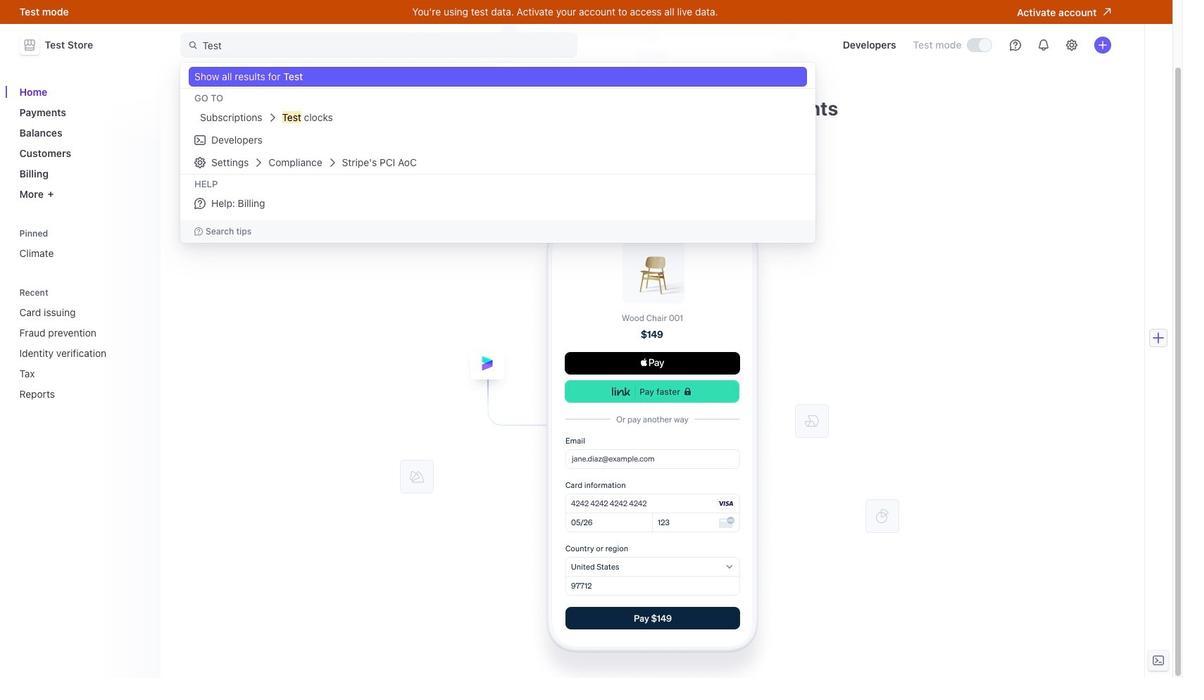 Task type: describe. For each thing, give the bounding box(es) containing it.
edit pins image
[[138, 229, 146, 238]]

2 recent element from the top
[[14, 301, 152, 406]]

1 recent element from the top
[[14, 283, 152, 406]]

pinned element
[[14, 224, 152, 265]]

Search text field
[[180, 32, 577, 58]]

svg image
[[598, 169, 606, 178]]

notifications image
[[1038, 39, 1049, 51]]



Task type: vqa. For each thing, say whether or not it's contained in the screenshot.
the rightmost results
no



Task type: locate. For each thing, give the bounding box(es) containing it.
help image
[[1009, 39, 1021, 51]]

core navigation links element
[[14, 80, 152, 206]]

Test mode checkbox
[[967, 39, 991, 51]]

recent element
[[14, 283, 152, 406], [14, 301, 152, 406]]

settings image
[[1066, 39, 1077, 51]]

clear history image
[[138, 288, 146, 297]]

None search field
[[180, 32, 577, 58]]



